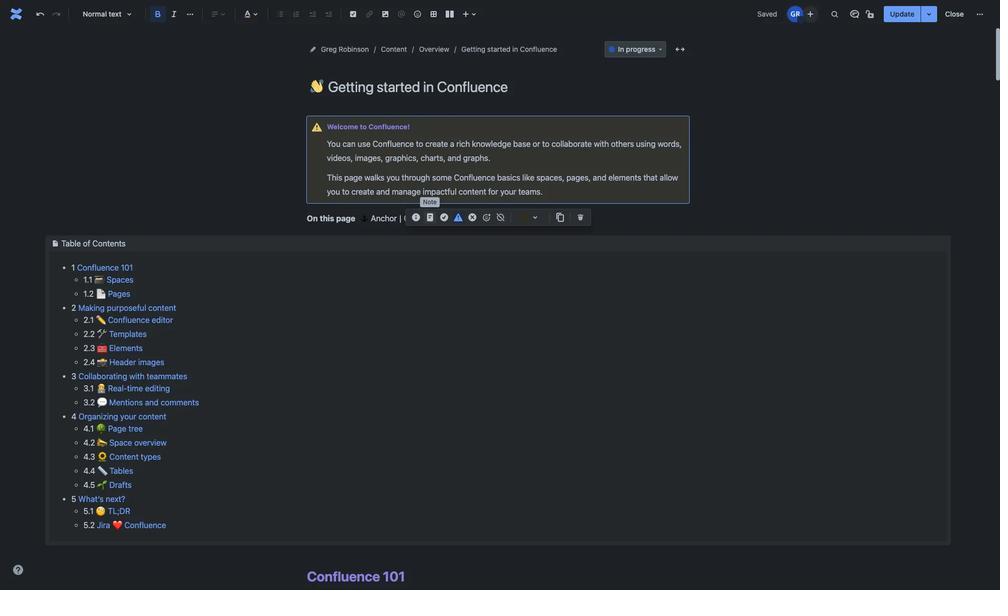 Task type: vqa. For each thing, say whether or not it's contained in the screenshot.
Outdent ⇧Tab "image"
yes



Task type: describe. For each thing, give the bounding box(es) containing it.
what's
[[78, 495, 104, 504]]

0 vertical spatial content
[[381, 45, 407, 53]]

welcome to confluence!
[[327, 123, 410, 131]]

on-
[[404, 214, 418, 223]]

walks
[[365, 173, 385, 182]]

overview
[[134, 438, 167, 447]]

🌱
[[97, 480, 107, 490]]

and right pages,
[[593, 173, 606, 182]]

🌻
[[97, 452, 107, 461]]

words,
[[658, 140, 682, 149]]

tl;dr
[[108, 507, 130, 516]]

content inside this page walks you through some confluence basics like spaces, pages, and elements that allow you to create and manage impactful content for your teams.
[[459, 187, 486, 196]]

🌳
[[96, 424, 106, 433]]

comment icon image
[[849, 8, 861, 20]]

🧑‍💻
[[96, 384, 106, 393]]

5.2
[[84, 521, 95, 530]]

getting started in confluence link
[[461, 43, 557, 55]]

1 vertical spatial you
[[327, 187, 340, 196]]

getting
[[461, 45, 485, 53]]

📏
[[97, 466, 107, 475]]

warning image
[[452, 211, 464, 223]]

that
[[644, 173, 658, 182]]

confluence inside this page walks you through some confluence basics like spaces, pages, and elements that allow you to create and manage impactful content for your teams.
[[454, 173, 495, 182]]

what's next? link
[[78, 495, 125, 504]]

5
[[71, 495, 76, 504]]

1.2
[[84, 289, 94, 298]]

through
[[402, 173, 430, 182]]

indent tab image
[[323, 8, 335, 20]]

confluence image
[[8, 6, 24, 22]]

some
[[432, 173, 452, 182]]

confluence inside getting started in confluence link
[[520, 45, 557, 53]]

1 confluence 101 1.1 🗃️ spaces 1.2 📄 pages 2 making purposeful content 2.1 ✏️ confluence editor 2.2 🛠️ templates 2.3 🧰 elements 2.4 📸 header images 3 collaborating with teammates 3.1 🧑‍💻 real-time editing 3.2 💬 mentions and comments 4 organizing your content 4.1 🌳 page tree 4.2 📣 space overview 4.3 🌻 content types 4.4 📏 tables 4.5 🌱 drafts 5 what's next? 5.1 🧐 tl;dr 5.2 jira ❤️ confluence
[[71, 263, 199, 530]]

undo ⌘z image
[[34, 8, 46, 20]]

info image
[[410, 211, 422, 223]]

2.3
[[84, 344, 95, 353]]

:wave: image
[[310, 79, 324, 93]]

can
[[343, 140, 356, 149]]

close button
[[939, 6, 970, 22]]

this
[[327, 173, 342, 182]]

greg
[[321, 45, 337, 53]]

your inside 1 confluence 101 1.1 🗃️ spaces 1.2 📄 pages 2 making purposeful content 2.1 ✏️ confluence editor 2.2 🛠️ templates 2.3 🧰 elements 2.4 📸 header images 3 collaborating with teammates 3.1 🧑‍💻 real-time editing 3.2 💬 mentions and comments 4 organizing your content 4.1 🌳 page tree 4.2 📣 space overview 4.3 🌻 content types 4.4 📏 tables 4.5 🌱 drafts 5 what's next? 5.1 🧐 tl;dr 5.2 jira ❤️ confluence
[[120, 412, 136, 421]]

4.3
[[84, 452, 95, 461]]

welcome
[[327, 123, 358, 131]]

a
[[450, 140, 454, 149]]

table image
[[428, 8, 440, 20]]

make page full-width image
[[674, 43, 686, 55]]

charts,
[[421, 153, 446, 162]]

page inside this page walks you through some confluence basics like spaces, pages, and elements that allow you to create and manage impactful content for your teams.
[[344, 173, 362, 182]]

📏 tables link
[[97, 466, 133, 475]]

layouts image
[[444, 8, 456, 20]]

organizing
[[79, 412, 118, 421]]

spaces
[[107, 275, 134, 284]]

editor add emoji image
[[481, 211, 493, 223]]

Main content area, start typing to enter text. text field
[[45, 116, 951, 590]]

to right or
[[542, 140, 550, 149]]

3.1
[[84, 384, 94, 393]]

mention image
[[395, 8, 408, 20]]

🧐 tl;dr link
[[96, 507, 130, 516]]

jira
[[97, 521, 110, 530]]

your inside this page walks you through some confluence basics like spaces, pages, and elements that allow you to create and manage impactful content for your teams.
[[500, 187, 516, 196]]

101 inside 1 confluence 101 1.1 🗃️ spaces 1.2 📄 pages 2 making purposeful content 2.1 ✏️ confluence editor 2.2 🛠️ templates 2.3 🧰 elements 2.4 📸 header images 3 collaborating with teammates 3.1 🧑‍💻 real-time editing 3.2 💬 mentions and comments 4 organizing your content 4.1 🌳 page tree 4.2 📣 space overview 4.3 🌻 content types 4.4 📏 tables 4.5 🌱 drafts 5 what's next? 5.1 🧐 tl;dr 5.2 jira ❤️ confluence
[[121, 263, 133, 272]]

1 horizontal spatial you
[[387, 173, 400, 182]]

more image
[[974, 8, 986, 20]]

bullet list ⌘⇧8 image
[[274, 8, 286, 20]]

copy image
[[554, 211, 566, 223]]

close
[[945, 10, 964, 18]]

page right the this
[[336, 214, 355, 223]]

on this page
[[307, 214, 355, 223]]

table of contents
[[61, 239, 126, 248]]

no restrictions image
[[865, 8, 877, 20]]

redo ⌘⇧z image
[[50, 8, 62, 20]]

🧰
[[97, 344, 107, 353]]

collaborating
[[78, 372, 127, 381]]

4.5
[[84, 480, 95, 490]]

1.1
[[84, 275, 92, 284]]

to up use
[[360, 123, 367, 131]]

videos,
[[327, 153, 353, 162]]

4.2
[[84, 438, 95, 447]]

contents
[[92, 239, 126, 248]]

like
[[523, 173, 535, 182]]

remove image
[[575, 211, 587, 223]]

making purposeful content link
[[78, 303, 176, 312]]

comments
[[161, 398, 199, 407]]

time
[[127, 384, 143, 393]]

📸
[[97, 358, 107, 367]]

1 vertical spatial content
[[148, 303, 176, 312]]

greg robinson link
[[321, 43, 369, 55]]

with inside you can use confluence to create a rich knowledge base or to collaborate with others using words, videos, images, graphics, charts, and graphs.
[[594, 140, 609, 149]]

content link
[[381, 43, 407, 55]]

📄
[[96, 289, 106, 298]]

add image, video, or file image
[[379, 8, 391, 20]]

panel warning image
[[311, 121, 323, 133]]

🌱 drafts link
[[97, 480, 132, 490]]

confluence!
[[369, 123, 410, 131]]

templates
[[109, 330, 147, 339]]

elements
[[109, 344, 143, 353]]

confluence inside you can use confluence to create a rich knowledge base or to collaborate with others using words, videos, images, graphics, charts, and graphs.
[[373, 140, 414, 149]]

confluence 101
[[307, 568, 405, 585]]

2.2
[[84, 330, 95, 339]]

and down "walks"
[[376, 187, 390, 196]]

🧰 elements link
[[97, 344, 143, 353]]

others
[[611, 140, 634, 149]]

use
[[358, 140, 371, 149]]

and inside 1 confluence 101 1.1 🗃️ spaces 1.2 📄 pages 2 making purposeful content 2.1 ✏️ confluence editor 2.2 🛠️ templates 2.3 🧰 elements 2.4 📸 header images 3 collaborating with teammates 3.1 🧑‍💻 real-time editing 3.2 💬 mentions and comments 4 organizing your content 4.1 🌳 page tree 4.2 📣 space overview 4.3 🌻 content types 4.4 📏 tables 4.5 🌱 drafts 5 what's next? 5.1 🧐 tl;dr 5.2 jira ❤️ confluence
[[145, 398, 159, 407]]

emoji image
[[412, 8, 424, 20]]

images,
[[355, 153, 383, 162]]

✏️ confluence editor link
[[96, 315, 173, 325]]

space
[[109, 438, 132, 447]]

or
[[533, 140, 540, 149]]

3
[[71, 372, 76, 381]]

greg robinson
[[321, 45, 369, 53]]

📄 pages link
[[96, 289, 130, 298]]

this
[[320, 214, 334, 223]]



Task type: locate. For each thing, give the bounding box(es) containing it.
create
[[425, 140, 448, 149], [351, 187, 374, 196]]

base
[[513, 140, 531, 149]]

adjust update settings image
[[923, 8, 935, 20]]

🛠️ templates link
[[97, 330, 147, 339]]

making
[[78, 303, 105, 312]]

numbered list ⌘⇧7 image
[[290, 8, 302, 20]]

1
[[71, 263, 75, 272]]

1 horizontal spatial content
[[381, 45, 407, 53]]

page down note tooltip
[[434, 214, 453, 223]]

1 vertical spatial with
[[129, 372, 145, 381]]

collaborating with teammates link
[[78, 372, 187, 381]]

pages
[[108, 289, 130, 298]]

this page walks you through some confluence basics like spaces, pages, and elements that allow you to create and manage impactful content for your teams.
[[327, 173, 680, 196]]

action item image
[[347, 8, 359, 20]]

📣 space overview link
[[97, 438, 167, 447]]

graphs.
[[463, 153, 490, 162]]

📣
[[97, 438, 107, 447]]

anchor | on-this-page
[[371, 214, 453, 223]]

move this page image
[[309, 45, 317, 53]]

invite to edit image
[[805, 8, 817, 20]]

italic ⌘i image
[[168, 8, 180, 20]]

editor
[[152, 315, 173, 325]]

you
[[327, 140, 341, 149]]

anchor
[[371, 214, 397, 223]]

tree
[[129, 424, 143, 433]]

elements
[[608, 173, 641, 182]]

outdent ⇧tab image
[[306, 8, 318, 20]]

🌳 page tree link
[[96, 424, 143, 433]]

0 vertical spatial you
[[387, 173, 400, 182]]

page right this
[[344, 173, 362, 182]]

✏️
[[96, 315, 106, 325]]

types
[[141, 452, 161, 461]]

0 horizontal spatial 101
[[121, 263, 133, 272]]

📸 header images link
[[97, 358, 164, 367]]

on
[[307, 214, 318, 223]]

0 vertical spatial 101
[[121, 263, 133, 272]]

more formatting image
[[184, 8, 196, 20]]

you can use confluence to create a rich knowledge base or to collaborate with others using words, videos, images, graphics, charts, and graphs.
[[327, 140, 684, 162]]

error image
[[466, 211, 479, 223]]

0 horizontal spatial your
[[120, 412, 136, 421]]

overview link
[[419, 43, 449, 55]]

Give this page a title text field
[[328, 78, 689, 95]]

images
[[138, 358, 164, 367]]

🧑‍💻 real-time editing link
[[96, 384, 170, 393]]

content down 💬 mentions and comments link
[[138, 412, 166, 421]]

table
[[61, 239, 81, 248]]

tables
[[110, 466, 133, 475]]

help image
[[12, 564, 24, 576]]

you right "walks"
[[387, 173, 400, 182]]

editor toolbar toolbar
[[406, 209, 591, 236]]

1 horizontal spatial create
[[425, 140, 448, 149]]

content down mention icon
[[381, 45, 407, 53]]

1 vertical spatial create
[[351, 187, 374, 196]]

remove emoji image
[[495, 211, 507, 223]]

your down the basics
[[500, 187, 516, 196]]

0 horizontal spatial create
[[351, 187, 374, 196]]

and down editing
[[145, 398, 159, 407]]

content left for
[[459, 187, 486, 196]]

and inside you can use confluence to create a rich knowledge base or to collaborate with others using words, videos, images, graphics, charts, and graphs.
[[448, 153, 461, 162]]

next?
[[106, 495, 125, 504]]

0 vertical spatial with
[[594, 140, 609, 149]]

graphics,
[[385, 153, 419, 162]]

drafts
[[109, 480, 132, 490]]

getting started in confluence
[[461, 45, 557, 53]]

1 vertical spatial 101
[[383, 568, 405, 585]]

0 vertical spatial create
[[425, 140, 448, 149]]

content up tables
[[109, 452, 139, 461]]

in
[[512, 45, 518, 53]]

note tooltip
[[420, 197, 440, 207]]

find and replace image
[[829, 8, 841, 20]]

to
[[360, 123, 367, 131], [416, 140, 423, 149], [542, 140, 550, 149], [342, 187, 349, 196]]

0 horizontal spatial you
[[327, 187, 340, 196]]

0 vertical spatial your
[[500, 187, 516, 196]]

started
[[487, 45, 511, 53]]

robinson
[[339, 45, 369, 53]]

0 horizontal spatial with
[[129, 372, 145, 381]]

with inside 1 confluence 101 1.1 🗃️ spaces 1.2 📄 pages 2 making purposeful content 2.1 ✏️ confluence editor 2.2 🛠️ templates 2.3 🧰 elements 2.4 📸 header images 3 collaborating with teammates 3.1 🧑‍💻 real-time editing 3.2 💬 mentions and comments 4 organizing your content 4.1 🌳 page tree 4.2 📣 space overview 4.3 🌻 content types 4.4 📏 tables 4.5 🌱 drafts 5 what's next? 5.1 🧐 tl;dr 5.2 jira ❤️ confluence
[[129, 372, 145, 381]]

manage
[[392, 187, 421, 196]]

4.1
[[84, 424, 94, 433]]

your
[[500, 187, 516, 196], [120, 412, 136, 421]]

success image
[[438, 211, 450, 223]]

you down this
[[327, 187, 340, 196]]

3.2
[[84, 398, 95, 407]]

1 vertical spatial content
[[109, 452, 139, 461]]

confluence image
[[8, 6, 24, 22]]

bold ⌘b image
[[152, 8, 164, 20]]

0 horizontal spatial content
[[109, 452, 139, 461]]

basics
[[497, 173, 520, 182]]

for
[[488, 187, 498, 196]]

pages,
[[567, 173, 591, 182]]

create up charts,
[[425, 140, 448, 149]]

create down "walks"
[[351, 187, 374, 196]]

content up editor
[[148, 303, 176, 312]]

5.1
[[84, 507, 94, 516]]

page
[[108, 424, 126, 433]]

table of contents image
[[49, 237, 61, 250]]

101
[[121, 263, 133, 272], [383, 568, 405, 585]]

with up the time
[[129, 372, 145, 381]]

❤️
[[112, 521, 122, 530]]

normal text
[[83, 10, 122, 18]]

4
[[71, 412, 76, 421]]

update
[[890, 10, 915, 18]]

content
[[459, 187, 486, 196], [148, 303, 176, 312], [138, 412, 166, 421]]

editing
[[145, 384, 170, 393]]

real-
[[108, 384, 127, 393]]

header
[[109, 358, 136, 367]]

2.1
[[84, 315, 94, 325]]

page
[[344, 173, 362, 182], [434, 214, 453, 223], [336, 214, 355, 223]]

and down "a"
[[448, 153, 461, 162]]

anchor image
[[359, 212, 371, 224]]

organizing your content link
[[79, 412, 166, 421]]

purposeful
[[107, 303, 146, 312]]

allow
[[660, 173, 678, 182]]

normal
[[83, 10, 107, 18]]

🗃️ spaces link
[[95, 275, 134, 284]]

0 vertical spatial content
[[459, 187, 486, 196]]

confluence 101 link
[[77, 263, 133, 272]]

content
[[381, 45, 407, 53], [109, 452, 139, 461]]

2 vertical spatial content
[[138, 412, 166, 421]]

1 horizontal spatial with
[[594, 140, 609, 149]]

|
[[399, 214, 401, 223]]

1 vertical spatial your
[[120, 412, 136, 421]]

to down this
[[342, 187, 349, 196]]

create inside this page walks you through some confluence basics like spaces, pages, and elements that allow you to create and manage impactful content for your teams.
[[351, 187, 374, 196]]

with left others
[[594, 140, 609, 149]]

1 horizontal spatial your
[[500, 187, 516, 196]]

🌻 content types link
[[97, 452, 161, 461]]

overview
[[419, 45, 449, 53]]

create inside you can use confluence to create a rich knowledge base or to collaborate with others using words, videos, images, graphics, charts, and graphs.
[[425, 140, 448, 149]]

to up charts,
[[416, 140, 423, 149]]

collaborate
[[552, 140, 592, 149]]

1 horizontal spatial 101
[[383, 568, 405, 585]]

:wave: image
[[310, 79, 324, 93]]

this-
[[418, 214, 434, 223]]

note
[[423, 198, 437, 206]]

and
[[448, 153, 461, 162], [593, 173, 606, 182], [376, 187, 390, 196], [145, 398, 159, 407]]

spaces,
[[537, 173, 565, 182]]

normal text button
[[73, 3, 141, 25]]

impactful
[[423, 187, 457, 196]]

to inside this page walks you through some confluence basics like spaces, pages, and elements that allow you to create and manage impactful content for your teams.
[[342, 187, 349, 196]]

greg robinson image
[[788, 6, 804, 22]]

link image
[[363, 8, 375, 20]]

you
[[387, 173, 400, 182], [327, 187, 340, 196]]

your up tree on the left bottom
[[120, 412, 136, 421]]

note image
[[424, 211, 436, 223]]

background color image
[[529, 211, 541, 223]]

content inside 1 confluence 101 1.1 🗃️ spaces 1.2 📄 pages 2 making purposeful content 2.1 ✏️ confluence editor 2.2 🛠️ templates 2.3 🧰 elements 2.4 📸 header images 3 collaborating with teammates 3.1 🧑‍💻 real-time editing 3.2 💬 mentions and comments 4 organizing your content 4.1 🌳 page tree 4.2 📣 space overview 4.3 🌻 content types 4.4 📏 tables 4.5 🌱 drafts 5 what's next? 5.1 🧐 tl;dr 5.2 jira ❤️ confluence
[[109, 452, 139, 461]]



